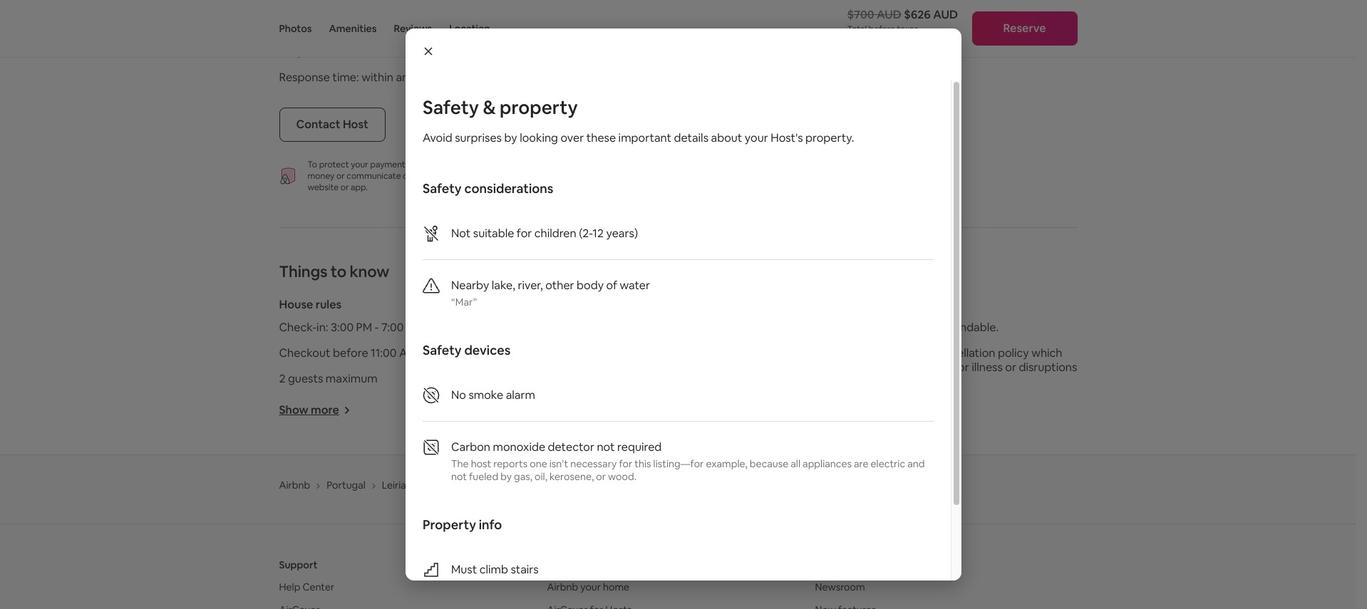 Task type: describe. For each thing, give the bounding box(es) containing it.
registration number exempt
[[279, 19, 432, 34]]

exempt
[[391, 19, 432, 34]]

newsroom
[[815, 582, 865, 594]]

in:
[[317, 321, 328, 335]]

rate
[[333, 45, 354, 60]]

payment,
[[370, 159, 408, 171]]

caused
[[819, 375, 857, 390]]

other
[[546, 278, 574, 293]]

no
[[451, 388, 466, 403]]

contact host
[[296, 117, 369, 132]]

11:00
[[371, 346, 397, 361]]

no smoke alarm
[[451, 388, 536, 403]]

property
[[500, 96, 578, 120]]

the
[[451, 458, 469, 471]]

center
[[303, 582, 335, 594]]

oil,
[[535, 471, 548, 484]]

0 horizontal spatial show more button
[[279, 403, 351, 418]]

all
[[791, 458, 801, 471]]

reservation
[[843, 321, 902, 335]]

"mar"
[[451, 296, 477, 309]]

check-in: 3:00 pm - 7:00 pm
[[279, 321, 422, 335]]

3:00
[[331, 321, 354, 335]]

airbnb your home link
[[547, 582, 630, 594]]

maximum
[[326, 372, 378, 387]]

to
[[331, 262, 347, 282]]

&
[[483, 96, 496, 120]]

airbnb for airbnb your home
[[547, 582, 578, 594]]

avoid surprises by looking over these important details about your host's property.
[[423, 131, 855, 145]]

or right money
[[337, 171, 345, 182]]

isn't
[[550, 458, 569, 471]]

newsroom link
[[815, 582, 865, 594]]

illness
[[972, 360, 1003, 375]]

must
[[451, 563, 477, 578]]

listing—for
[[654, 458, 704, 471]]

if
[[887, 360, 894, 375]]

host's
[[879, 346, 912, 361]]

your inside to protect your payment, never transfer money or communicate outside of the airbnb website or app.
[[351, 159, 369, 171]]

about
[[711, 131, 743, 145]]

: for response rate
[[354, 45, 356, 60]]

location
[[449, 22, 490, 35]]

necessary
[[571, 458, 617, 471]]

never
[[410, 159, 432, 171]]

$626 aud
[[904, 7, 959, 22]]

leiria district
[[382, 480, 442, 492]]

response for response rate
[[279, 45, 330, 60]]

checkout
[[279, 346, 331, 361]]

by inside review the host's full cancellation policy which applies even if you cancel for illness or disruptions caused by covid-19.
[[860, 375, 872, 390]]

water
[[620, 278, 650, 293]]

over
[[561, 131, 584, 145]]

applies
[[819, 360, 856, 375]]

reserve button
[[972, 11, 1078, 46]]

photos
[[279, 22, 312, 35]]

fueled
[[469, 471, 499, 484]]

money
[[308, 171, 335, 182]]

leiria district link
[[382, 480, 442, 492]]

help
[[279, 582, 300, 594]]

appliances
[[803, 458, 852, 471]]

details
[[674, 131, 709, 145]]

am
[[399, 346, 417, 361]]

things
[[279, 262, 328, 282]]

host's
[[771, 131, 803, 145]]

1 horizontal spatial more
[[581, 403, 609, 418]]

$700 aud $626 aud total before taxes
[[848, 7, 959, 35]]

amenities button
[[329, 0, 377, 57]]

the inside to protect your payment, never transfer money or communicate outside of the airbnb website or app.
[[445, 171, 458, 182]]

nearby
[[451, 278, 489, 293]]

reviews button
[[394, 0, 432, 57]]

1 vertical spatial before
[[333, 346, 368, 361]]

non-
[[915, 321, 939, 335]]

contact
[[296, 117, 341, 132]]

for inside review the host's full cancellation policy which applies even if you cancel for illness or disruptions caused by covid-19.
[[954, 360, 970, 375]]

0 vertical spatial not
[[597, 440, 615, 455]]

one
[[530, 458, 547, 471]]

required
[[618, 440, 662, 455]]

this
[[819, 321, 841, 335]]

carbon monoxide detector not required the host reports one isn't necessary for this listing—for example, because all appliances are electric and not fueled by gas, oil, kerosene, or wood.
[[451, 440, 925, 484]]

to
[[308, 159, 317, 171]]

show more for the leftmost show more button
[[279, 403, 339, 418]]

show more for show more button to the right
[[819, 406, 879, 421]]

help center
[[279, 582, 335, 594]]

(2-
[[579, 226, 593, 241]]

rules
[[316, 298, 342, 313]]

are
[[854, 458, 869, 471]]

things to know
[[279, 262, 390, 282]]

or inside review the host's full cancellation policy which applies even if you cancel for illness or disruptions caused by covid-19.
[[1006, 360, 1017, 375]]

reserve
[[1004, 21, 1047, 36]]

carbon
[[451, 440, 491, 455]]

airbnb link
[[279, 480, 310, 492]]

show for the leftmost show more button
[[279, 403, 309, 418]]

wood.
[[608, 471, 637, 484]]

safety for safety considerations
[[423, 180, 462, 197]]

host
[[471, 458, 492, 471]]

property.
[[806, 131, 855, 145]]

by inside the carbon monoxide detector not required the host reports one isn't necessary for this listing—for example, because all appliances are electric and not fueled by gas, oil, kerosene, or wood.
[[501, 471, 512, 484]]

smoke
[[469, 388, 504, 403]]

2 horizontal spatial show more button
[[819, 406, 891, 421]]

property
[[423, 517, 476, 533]]



Task type: vqa. For each thing, say whether or not it's contained in the screenshot.
the top Safety
yes



Task type: locate. For each thing, give the bounding box(es) containing it.
safety & property
[[423, 96, 578, 120]]

safety right am
[[423, 342, 462, 359]]

or right illness
[[1006, 360, 1017, 375]]

0 vertical spatial safety
[[423, 96, 479, 120]]

show up detector
[[549, 403, 579, 418]]

3 safety from the top
[[423, 342, 462, 359]]

your up app.
[[351, 159, 369, 171]]

1 vertical spatial by
[[860, 375, 872, 390]]

portugal
[[327, 480, 366, 492]]

0 horizontal spatial not
[[451, 471, 467, 484]]

children
[[535, 226, 577, 241]]

show down caused
[[819, 406, 849, 421]]

of right the "body"
[[607, 278, 618, 293]]

0 vertical spatial your
[[745, 131, 769, 145]]

show more button down caused
[[819, 406, 891, 421]]

avoid
[[423, 131, 453, 145]]

your inside safety & property dialog
[[745, 131, 769, 145]]

2 guests maximum
[[279, 372, 378, 387]]

2 horizontal spatial your
[[745, 131, 769, 145]]

website
[[308, 182, 339, 194]]

cancellation
[[933, 346, 996, 361]]

1 horizontal spatial not
[[597, 440, 615, 455]]

airbnb down surprises
[[460, 171, 486, 182]]

lake,
[[492, 278, 516, 293]]

covid-
[[875, 375, 915, 390]]

2 response from the top
[[279, 70, 330, 85]]

0 vertical spatial for
[[517, 226, 532, 241]]

0 horizontal spatial of
[[434, 171, 443, 182]]

1 response from the top
[[279, 45, 330, 60]]

2 pm from the left
[[406, 321, 422, 335]]

2 horizontal spatial for
[[954, 360, 970, 375]]

1 vertical spatial safety
[[423, 180, 462, 197]]

1 vertical spatial :
[[357, 70, 359, 85]]

0 vertical spatial by
[[505, 131, 517, 145]]

devices
[[465, 342, 511, 359]]

safety for safety & property
[[423, 96, 479, 120]]

response down response rate : 100%
[[279, 70, 330, 85]]

safety considerations
[[423, 180, 554, 197]]

pm
[[356, 321, 372, 335], [406, 321, 422, 335]]

nearby lake, river, other body of water "mar"
[[451, 278, 650, 309]]

1 horizontal spatial the
[[859, 346, 877, 361]]

more down '2 guests maximum'
[[311, 403, 339, 418]]

0 vertical spatial :
[[354, 45, 356, 60]]

protect
[[319, 159, 349, 171]]

stairs
[[511, 563, 539, 578]]

show more down guests
[[279, 403, 339, 418]]

support
[[279, 559, 318, 572]]

2 horizontal spatial show
[[819, 406, 849, 421]]

0 horizontal spatial airbnb
[[279, 480, 310, 492]]

0 vertical spatial airbnb
[[460, 171, 486, 182]]

for left illness
[[954, 360, 970, 375]]

1 horizontal spatial pm
[[406, 321, 422, 335]]

full
[[914, 346, 930, 361]]

7:00
[[382, 321, 404, 335]]

show more up detector
[[549, 403, 609, 418]]

1 horizontal spatial airbnb
[[460, 171, 486, 182]]

0 vertical spatial of
[[434, 171, 443, 182]]

alarm
[[506, 388, 536, 403]]

airbnb for airbnb
[[279, 480, 310, 492]]

of right outside
[[434, 171, 443, 182]]

for inside the carbon monoxide detector not required the host reports one isn't necessary for this listing—for example, because all appliances are electric and not fueled by gas, oil, kerosene, or wood.
[[619, 458, 633, 471]]

: left 100%
[[354, 45, 356, 60]]

1 horizontal spatial before
[[869, 24, 896, 35]]

your left the home
[[581, 582, 601, 594]]

response time : within an hour
[[279, 70, 435, 85]]

review
[[819, 346, 857, 361]]

before down check-in: 3:00 pm - 7:00 pm
[[333, 346, 368, 361]]

0 horizontal spatial more
[[311, 403, 339, 418]]

2 vertical spatial safety
[[423, 342, 462, 359]]

0 horizontal spatial pm
[[356, 321, 372, 335]]

example,
[[706, 458, 748, 471]]

not
[[451, 226, 471, 241]]

disruptions
[[1019, 360, 1078, 375]]

important
[[619, 131, 672, 145]]

for
[[517, 226, 532, 241], [954, 360, 970, 375], [619, 458, 633, 471]]

reviews
[[394, 22, 432, 35]]

100%
[[359, 45, 386, 60]]

1 pm from the left
[[356, 321, 372, 335]]

not suitable for children (2-12 years)
[[451, 226, 638, 241]]

reports
[[494, 458, 528, 471]]

more down caused
[[851, 406, 879, 421]]

1 vertical spatial for
[[954, 360, 970, 375]]

years)
[[607, 226, 638, 241]]

2 horizontal spatial more
[[851, 406, 879, 421]]

to protect your payment, never transfer money or communicate outside of the airbnb website or app.
[[308, 159, 486, 194]]

suitable
[[473, 226, 514, 241]]

1 horizontal spatial your
[[581, 582, 601, 594]]

leiria
[[382, 480, 406, 492]]

1 safety from the top
[[423, 96, 479, 120]]

2 vertical spatial airbnb
[[547, 582, 578, 594]]

more up detector
[[581, 403, 609, 418]]

for right suitable at the left of page
[[517, 226, 532, 241]]

photos button
[[279, 0, 312, 57]]

0 horizontal spatial show
[[279, 403, 309, 418]]

safety up avoid
[[423, 96, 479, 120]]

contact host link
[[279, 108, 386, 142]]

2
[[279, 372, 286, 387]]

show more down caused
[[819, 406, 879, 421]]

1 horizontal spatial show more
[[549, 403, 609, 418]]

0 horizontal spatial your
[[351, 159, 369, 171]]

: for response time
[[357, 70, 359, 85]]

-
[[375, 321, 379, 335]]

2 safety from the top
[[423, 180, 462, 197]]

airbnb your home
[[547, 582, 630, 594]]

0 vertical spatial the
[[445, 171, 458, 182]]

0 vertical spatial response
[[279, 45, 330, 60]]

airbnb left portugal link
[[279, 480, 310, 492]]

the down reservation
[[859, 346, 877, 361]]

safety for safety devices
[[423, 342, 462, 359]]

surprises
[[455, 131, 502, 145]]

communicate
[[347, 171, 401, 182]]

0 horizontal spatial for
[[517, 226, 532, 241]]

kerosene,
[[550, 471, 594, 484]]

safety & property dialog
[[406, 29, 962, 610]]

safety
[[423, 96, 479, 120], [423, 180, 462, 197], [423, 342, 462, 359]]

0 vertical spatial before
[[869, 24, 896, 35]]

monoxide
[[493, 440, 546, 455]]

review the host's full cancellation policy which applies even if you cancel for illness or disruptions caused by covid-19.
[[819, 346, 1078, 390]]

1 horizontal spatial show more button
[[549, 403, 621, 418]]

by left the gas,
[[501, 471, 512, 484]]

by
[[505, 131, 517, 145], [860, 375, 872, 390], [501, 471, 512, 484]]

electric
[[871, 458, 906, 471]]

not left fueled on the left of page
[[451, 471, 467, 484]]

show for show more button to the right
[[819, 406, 849, 421]]

house rules
[[279, 298, 342, 313]]

these
[[587, 131, 616, 145]]

show more button down guests
[[279, 403, 351, 418]]

or left app.
[[341, 182, 349, 194]]

your right about
[[745, 131, 769, 145]]

2 horizontal spatial show more
[[819, 406, 879, 421]]

0 horizontal spatial the
[[445, 171, 458, 182]]

show more button
[[279, 403, 351, 418], [549, 403, 621, 418], [819, 406, 891, 421]]

pm left the -
[[356, 321, 372, 335]]

the
[[445, 171, 458, 182], [859, 346, 877, 361]]

: left 'within'
[[357, 70, 359, 85]]

because
[[750, 458, 789, 471]]

response down photos at the top
[[279, 45, 330, 60]]

this
[[635, 458, 651, 471]]

location button
[[449, 0, 490, 57]]

1 horizontal spatial of
[[607, 278, 618, 293]]

response rate : 100%
[[279, 45, 386, 60]]

you
[[896, 360, 915, 375]]

nazaré
[[459, 480, 491, 492]]

by left looking
[[505, 131, 517, 145]]

the right never
[[445, 171, 458, 182]]

0 horizontal spatial before
[[333, 346, 368, 361]]

1 vertical spatial the
[[859, 346, 877, 361]]

1 vertical spatial not
[[451, 471, 467, 484]]

2 horizontal spatial airbnb
[[547, 582, 578, 594]]

property info
[[423, 517, 502, 533]]

1 vertical spatial your
[[351, 159, 369, 171]]

2 vertical spatial by
[[501, 471, 512, 484]]

:
[[354, 45, 356, 60], [357, 70, 359, 85]]

0 horizontal spatial show more
[[279, 403, 339, 418]]

for left this
[[619, 458, 633, 471]]

by right caused
[[860, 375, 872, 390]]

19.
[[915, 375, 929, 390]]

1 vertical spatial response
[[279, 70, 330, 85]]

pm right 7:00
[[406, 321, 422, 335]]

help center link
[[279, 582, 335, 594]]

safety devices
[[423, 342, 511, 359]]

check-
[[279, 321, 317, 335]]

info
[[479, 517, 502, 533]]

1 horizontal spatial show
[[549, 403, 579, 418]]

1 vertical spatial airbnb
[[279, 480, 310, 492]]

1 horizontal spatial for
[[619, 458, 633, 471]]

show down the '2'
[[279, 403, 309, 418]]

before down $700 aud
[[869, 24, 896, 35]]

not up necessary
[[597, 440, 615, 455]]

2 vertical spatial for
[[619, 458, 633, 471]]

cancel
[[918, 360, 952, 375]]

before
[[869, 24, 896, 35], [333, 346, 368, 361]]

before inside $700 aud $626 aud total before taxes
[[869, 24, 896, 35]]

house
[[279, 298, 313, 313]]

safety down transfer at left top
[[423, 180, 462, 197]]

or left wood.
[[596, 471, 606, 484]]

or inside the carbon monoxide detector not required the host reports one isn't necessary for this listing—for example, because all appliances are electric and not fueled by gas, oil, kerosene, or wood.
[[596, 471, 606, 484]]

show more button up detector
[[549, 403, 621, 418]]

airbnb left the home
[[547, 582, 578, 594]]

transfer
[[434, 159, 465, 171]]

of inside nearby lake, river, other body of water "mar"
[[607, 278, 618, 293]]

of inside to protect your payment, never transfer money or communicate outside of the airbnb website or app.
[[434, 171, 443, 182]]

registration
[[279, 19, 343, 34]]

the inside review the host's full cancellation policy which applies even if you cancel for illness or disruptions caused by covid-19.
[[859, 346, 877, 361]]

1 vertical spatial of
[[607, 278, 618, 293]]

2 vertical spatial your
[[581, 582, 601, 594]]

airbnb inside to protect your payment, never transfer money or communicate outside of the airbnb website or app.
[[460, 171, 486, 182]]

response for response time
[[279, 70, 330, 85]]



